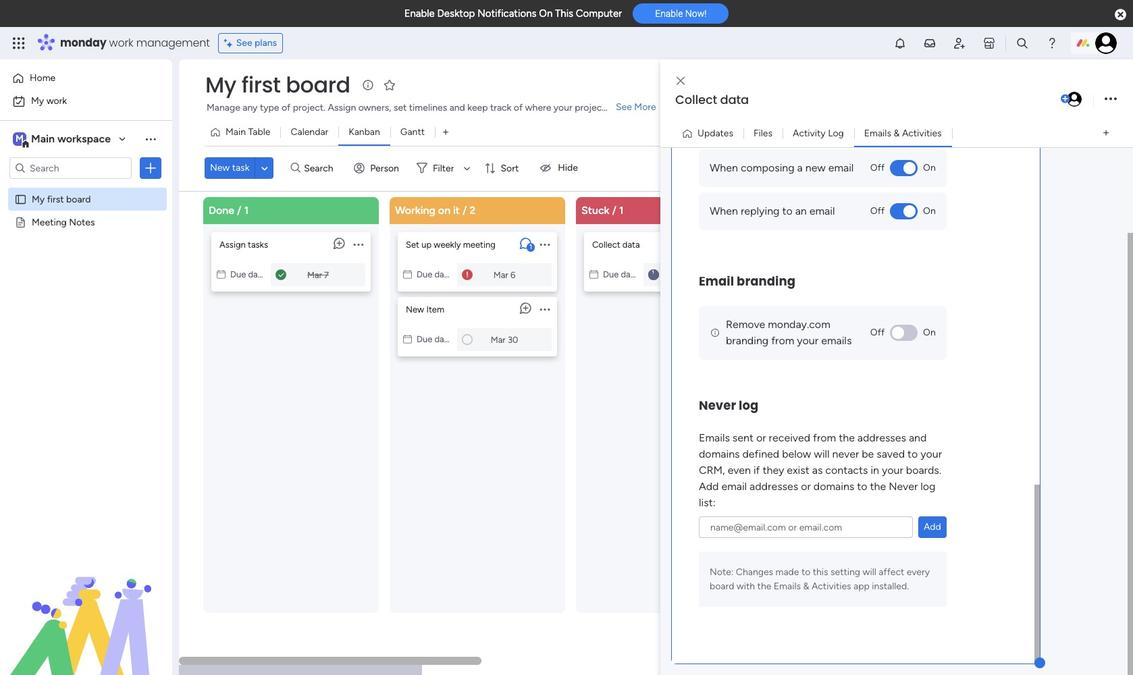 Task type: locate. For each thing, give the bounding box(es) containing it.
assign left the tasks
[[220, 239, 246, 250]]

1 horizontal spatial emails
[[774, 581, 801, 592]]

1 right meeting
[[530, 243, 532, 251]]

more
[[635, 101, 656, 113]]

due date down up
[[417, 269, 452, 279]]

1 horizontal spatial /
[[463, 204, 467, 216]]

addresses up "saved" at right
[[858, 432, 906, 444]]

dapulse addbtn image
[[1061, 95, 1070, 103]]

due down assign tasks
[[230, 269, 246, 279]]

if
[[754, 464, 760, 477]]

new task button
[[205, 158, 255, 179]]

activity
[[793, 127, 826, 139]]

work right monday at the left
[[109, 35, 133, 51]]

1 horizontal spatial or
[[801, 480, 811, 493]]

2 vertical spatial email
[[722, 480, 747, 493]]

add inside "add" button
[[924, 521, 941, 533]]

0 vertical spatial kendall parks image
[[1096, 32, 1117, 54]]

to down contacts
[[857, 480, 868, 493]]

replying
[[741, 205, 780, 218]]

work inside option
[[46, 95, 67, 107]]

0 horizontal spatial see
[[236, 37, 252, 49]]

emails
[[864, 127, 892, 139], [699, 432, 730, 444], [774, 581, 801, 592]]

0 horizontal spatial my first board
[[32, 193, 91, 205]]

v2 calendar view small outline image down set
[[403, 269, 412, 279]]

branding
[[737, 273, 796, 290], [726, 334, 769, 347]]

1 horizontal spatial 1
[[530, 243, 532, 251]]

mar for mar 6
[[494, 270, 508, 280]]

desktop
[[437, 7, 475, 20]]

updates button
[[677, 123, 744, 144]]

addresses inside emails sent or received from the addresses and domains defined below will never be saved to your crm, even if they exist as contacts in your boards.
[[858, 432, 906, 444]]

enable inside button
[[655, 8, 683, 19]]

activities inside note: changes made to this setting will affect every board with the emails & activities app installed.
[[812, 581, 852, 592]]

v2 overdue deadline image
[[462, 268, 473, 281]]

activities inside button
[[902, 127, 942, 139]]

keep
[[468, 102, 488, 113]]

work for my
[[46, 95, 67, 107]]

1 horizontal spatial my first board
[[205, 70, 350, 100]]

0 vertical spatial data
[[720, 91, 749, 108]]

2 v2 calendar view small outline image from the left
[[403, 269, 412, 279]]

1 vertical spatial &
[[803, 581, 810, 592]]

new inside list box
[[406, 304, 424, 314]]

data up updates in the top right of the page
[[720, 91, 749, 108]]

0 horizontal spatial will
[[814, 448, 830, 461]]

will up as
[[814, 448, 830, 461]]

0 horizontal spatial and
[[450, 102, 465, 113]]

1 vertical spatial activities
[[812, 581, 852, 592]]

emails inside note: changes made to this setting will affect every board with the emails & activities app installed.
[[774, 581, 801, 592]]

the down changes
[[758, 581, 772, 592]]

they
[[763, 464, 784, 477]]

enable
[[404, 7, 435, 20], [655, 8, 683, 19]]

0 horizontal spatial the
[[758, 581, 772, 592]]

0 horizontal spatial from
[[772, 334, 795, 347]]

add for add email addresses or domains to the never log list:
[[699, 480, 719, 493]]

3 v2 calendar view small outline image from the left
[[590, 269, 598, 279]]

enable for enable desktop notifications on this computer
[[404, 7, 435, 20]]

of
[[282, 102, 291, 113], [514, 102, 523, 113]]

Collect data field
[[672, 91, 1058, 109]]

crm,
[[699, 464, 725, 477]]

0 vertical spatial collect data
[[675, 91, 749, 108]]

1 when from the top
[[710, 161, 738, 174]]

0 vertical spatial will
[[814, 448, 830, 461]]

your down monday.com
[[797, 334, 819, 347]]

1 horizontal spatial work
[[109, 35, 133, 51]]

manage
[[207, 102, 240, 113]]

emails down collect data field
[[864, 127, 892, 139]]

never
[[699, 397, 736, 414], [889, 480, 918, 493]]

0 horizontal spatial data
[[623, 239, 640, 250]]

1 horizontal spatial domains
[[814, 480, 855, 493]]

1 horizontal spatial of
[[514, 102, 523, 113]]

0 vertical spatial from
[[772, 334, 795, 347]]

0 vertical spatial see
[[236, 37, 252, 49]]

0 horizontal spatial collect
[[592, 239, 621, 250]]

main for main table
[[226, 126, 246, 138]]

1 horizontal spatial the
[[839, 432, 855, 444]]

2 when from the top
[[710, 205, 738, 218]]

due date for mar 30
[[417, 334, 452, 344]]

contacts
[[826, 464, 868, 477]]

your up boards.
[[921, 448, 942, 461]]

affect
[[879, 567, 905, 578]]

/ left "2"
[[463, 204, 467, 216]]

workspace image
[[13, 132, 26, 147]]

/
[[237, 204, 241, 216], [463, 204, 467, 216], [612, 204, 617, 216]]

email right the an
[[810, 205, 835, 218]]

as
[[812, 464, 823, 477]]

a
[[797, 161, 803, 174]]

1 horizontal spatial addresses
[[858, 432, 906, 444]]

gantt button
[[390, 122, 435, 143]]

gantt
[[400, 126, 425, 138]]

workspace options image
[[144, 132, 157, 146]]

2 horizontal spatial emails
[[864, 127, 892, 139]]

0 horizontal spatial domains
[[699, 448, 740, 461]]

computer
[[576, 7, 622, 20]]

options image
[[1105, 90, 1117, 108], [144, 161, 157, 175], [540, 232, 550, 257], [540, 297, 550, 321]]

1 horizontal spatial collect data
[[675, 91, 749, 108]]

1 vertical spatial email
[[810, 205, 835, 218]]

mar for mar 7
[[307, 270, 322, 280]]

1 vertical spatial off
[[871, 205, 885, 217]]

the down in
[[870, 480, 886, 493]]

Search in workspace field
[[28, 160, 113, 176]]

1 right done
[[244, 204, 249, 216]]

work for monday
[[109, 35, 133, 51]]

on
[[539, 7, 553, 20], [923, 162, 936, 174], [923, 205, 936, 217], [923, 327, 936, 338]]

1 vertical spatial will
[[863, 567, 877, 578]]

collect data up updates in the top right of the page
[[675, 91, 749, 108]]

add up every
[[924, 521, 941, 533]]

of right type
[[282, 102, 291, 113]]

new for new task
[[210, 162, 230, 174]]

my inside option
[[31, 95, 44, 107]]

the up the never
[[839, 432, 855, 444]]

due date down assign tasks
[[230, 269, 266, 279]]

1 / from the left
[[237, 204, 241, 216]]

1 vertical spatial addresses
[[750, 480, 799, 493]]

domains
[[699, 448, 740, 461], [814, 480, 855, 493]]

add inside add email addresses or domains to the never log list:
[[699, 480, 719, 493]]

1 v2 calendar view small outline image from the left
[[217, 269, 226, 279]]

public board image
[[14, 193, 27, 205]]

log
[[739, 397, 759, 414], [921, 480, 936, 493]]

due down stuck / 1
[[603, 269, 619, 279]]

0 vertical spatial or
[[757, 432, 766, 444]]

see left plans
[[236, 37, 252, 49]]

app
[[854, 581, 870, 592]]

new left item
[[406, 304, 424, 314]]

the inside note: changes made to this setting will affect every board with the emails & activities app installed.
[[758, 581, 772, 592]]

due down up
[[417, 269, 433, 279]]

never down boards.
[[889, 480, 918, 493]]

main left table
[[226, 126, 246, 138]]

to inside emails sent or received from the addresses and domains defined below will never be saved to your crm, even if they exist as contacts in your boards.
[[908, 448, 918, 461]]

1 horizontal spatial from
[[813, 432, 836, 444]]

my first board up meeting notes at the top
[[32, 193, 91, 205]]

due for mar 30
[[417, 334, 433, 344]]

new
[[210, 162, 230, 174], [406, 304, 424, 314]]

1 vertical spatial emails
[[699, 432, 730, 444]]

0 horizontal spatial list box
[[0, 185, 172, 416]]

1 horizontal spatial kendall parks image
[[1096, 32, 1117, 54]]

row group
[[201, 197, 946, 657]]

assign right project.
[[328, 102, 356, 113]]

enable desktop notifications on this computer
[[404, 7, 622, 20]]

see
[[236, 37, 252, 49], [616, 101, 632, 113]]

0 vertical spatial never
[[699, 397, 736, 414]]

mar left 6
[[494, 270, 508, 280]]

will inside emails sent or received from the addresses and domains defined below will never be saved to your crm, even if they exist as contacts in your boards.
[[814, 448, 830, 461]]

0 horizontal spatial emails
[[699, 432, 730, 444]]

collect down close icon
[[675, 91, 717, 108]]

it
[[453, 204, 460, 216]]

1 horizontal spatial v2 calendar view small outline image
[[403, 269, 412, 279]]

sort
[[501, 163, 519, 174]]

collect data down stuck / 1
[[592, 239, 640, 250]]

will inside note: changes made to this setting will affect every board with the emails & activities app installed.
[[863, 567, 877, 578]]

30
[[508, 334, 518, 345]]

log up sent
[[739, 397, 759, 414]]

activities down this
[[812, 581, 852, 592]]

1 horizontal spatial add
[[924, 521, 941, 533]]

1 vertical spatial kendall parks image
[[1066, 91, 1083, 108]]

2 vertical spatial emails
[[774, 581, 801, 592]]

due for mar 6
[[417, 269, 433, 279]]

addresses down they
[[750, 480, 799, 493]]

add view image
[[443, 127, 449, 137], [1104, 128, 1109, 138]]

close image
[[677, 76, 685, 86]]

see for see plans
[[236, 37, 252, 49]]

date for mar 30
[[435, 334, 452, 344]]

1 vertical spatial and
[[909, 432, 927, 444]]

collect
[[675, 91, 717, 108], [592, 239, 621, 250]]

domains up crm,
[[699, 448, 740, 461]]

1 vertical spatial branding
[[726, 334, 769, 347]]

0 vertical spatial new
[[210, 162, 230, 174]]

domains inside add email addresses or domains to the never log list:
[[814, 480, 855, 493]]

board down note:
[[710, 581, 735, 592]]

update feed image
[[923, 36, 937, 50]]

emails for emails & activities
[[864, 127, 892, 139]]

options image
[[354, 232, 364, 257]]

made
[[776, 567, 799, 578]]

/ right done
[[237, 204, 241, 216]]

1 horizontal spatial add view image
[[1104, 128, 1109, 138]]

data down stuck / 1
[[623, 239, 640, 250]]

will up app on the bottom
[[863, 567, 877, 578]]

or down exist
[[801, 480, 811, 493]]

management
[[136, 35, 210, 51]]

0 vertical spatial addresses
[[858, 432, 906, 444]]

/ for done
[[237, 204, 241, 216]]

board up notes at the top of page
[[66, 193, 91, 205]]

plans
[[255, 37, 277, 49]]

date
[[248, 269, 266, 279], [435, 269, 452, 279], [621, 269, 639, 279], [435, 334, 452, 344]]

list box containing set up weekly meeting
[[398, 227, 557, 356]]

main inside button
[[226, 126, 246, 138]]

log down boards.
[[921, 480, 936, 493]]

never up sent
[[699, 397, 736, 414]]

collect down stuck / 1
[[592, 239, 621, 250]]

0 horizontal spatial add view image
[[443, 127, 449, 137]]

show board description image
[[360, 78, 376, 92]]

mar 30
[[491, 334, 518, 345]]

0 horizontal spatial activities
[[812, 581, 852, 592]]

1 horizontal spatial enable
[[655, 8, 683, 19]]

mar 7
[[307, 270, 329, 280]]

owners,
[[358, 102, 391, 113]]

1 vertical spatial add
[[924, 521, 941, 533]]

1 horizontal spatial assign
[[328, 102, 356, 113]]

mar left the 7 on the left
[[307, 270, 322, 280]]

0 horizontal spatial new
[[210, 162, 230, 174]]

updates
[[698, 127, 734, 139]]

1 horizontal spatial collect
[[675, 91, 717, 108]]

0 vertical spatial &
[[894, 127, 900, 139]]

board inside list box
[[66, 193, 91, 205]]

add email addresses or domains to the never log list:
[[699, 480, 936, 509]]

domains down contacts
[[814, 480, 855, 493]]

emails left sent
[[699, 432, 730, 444]]

0 horizontal spatial log
[[739, 397, 759, 414]]

weekly
[[434, 239, 461, 250]]

to left this
[[802, 567, 811, 578]]

board up project.
[[286, 70, 350, 100]]

emails & activities button
[[854, 123, 952, 144]]

0 vertical spatial the
[[839, 432, 855, 444]]

& inside note: changes made to this setting will affect every board with the emails & activities app installed.
[[803, 581, 810, 592]]

data
[[720, 91, 749, 108], [623, 239, 640, 250]]

1 horizontal spatial data
[[720, 91, 749, 108]]

or inside add email addresses or domains to the never log list:
[[801, 480, 811, 493]]

option
[[0, 187, 172, 189]]

activity log button
[[783, 123, 854, 144]]

2
[[470, 204, 476, 216]]

1 vertical spatial first
[[47, 193, 64, 205]]

assign
[[328, 102, 356, 113], [220, 239, 246, 250]]

work
[[109, 35, 133, 51], [46, 95, 67, 107]]

email for when composing a new email
[[829, 161, 854, 174]]

v2 calendar view small outline image down assign tasks
[[217, 269, 226, 279]]

1 inside list box
[[530, 243, 532, 251]]

when
[[710, 161, 738, 174], [710, 205, 738, 218]]

first inside list box
[[47, 193, 64, 205]]

email right new
[[829, 161, 854, 174]]

3 / from the left
[[612, 204, 617, 216]]

v2 calendar view small outline image
[[403, 334, 412, 344]]

remove monday.com branding from your emails
[[726, 318, 852, 347]]

1
[[244, 204, 249, 216], [619, 204, 624, 216], [530, 243, 532, 251]]

monday marketplace image
[[983, 36, 996, 50]]

2 horizontal spatial board
[[710, 581, 735, 592]]

item
[[426, 304, 444, 314]]

1 vertical spatial when
[[710, 205, 738, 218]]

1 horizontal spatial and
[[909, 432, 927, 444]]

1 vertical spatial collect
[[592, 239, 621, 250]]

0 horizontal spatial &
[[803, 581, 810, 592]]

email inside add email addresses or domains to the never log list:
[[722, 480, 747, 493]]

2 vertical spatial board
[[710, 581, 735, 592]]

emails down made
[[774, 581, 801, 592]]

0 horizontal spatial assign
[[220, 239, 246, 250]]

v2 calendar view small outline image down stuck
[[590, 269, 598, 279]]

add up list:
[[699, 480, 719, 493]]

angle down image
[[261, 163, 268, 173]]

1 horizontal spatial log
[[921, 480, 936, 493]]

1 vertical spatial the
[[870, 480, 886, 493]]

emails inside button
[[864, 127, 892, 139]]

enable left now!
[[655, 8, 683, 19]]

0 horizontal spatial board
[[66, 193, 91, 205]]

branding up the "remove"
[[737, 273, 796, 290]]

due date right v2 calendar view small outline image
[[417, 334, 452, 344]]

1 vertical spatial log
[[921, 480, 936, 493]]

0 vertical spatial activities
[[902, 127, 942, 139]]

see more
[[616, 101, 656, 113]]

your right where
[[554, 102, 573, 113]]

0 horizontal spatial enable
[[404, 7, 435, 20]]

v2 calendar view small outline image for stuck
[[590, 269, 598, 279]]

workspace selection element
[[13, 131, 113, 149]]

v2 calendar view small outline image
[[217, 269, 226, 279], [403, 269, 412, 279], [590, 269, 598, 279]]

0 horizontal spatial first
[[47, 193, 64, 205]]

date for mar 7
[[248, 269, 266, 279]]

list box
[[0, 185, 172, 416], [398, 227, 557, 356]]

collect data inside collect data field
[[675, 91, 749, 108]]

my first board up type
[[205, 70, 350, 100]]

2 off from the top
[[871, 205, 885, 217]]

from down monday.com
[[772, 334, 795, 347]]

email down even
[[722, 480, 747, 493]]

my right public board icon
[[32, 193, 45, 205]]

and inside emails sent or received from the addresses and domains defined below will never be saved to your crm, even if they exist as contacts in your boards.
[[909, 432, 927, 444]]

&
[[894, 127, 900, 139], [803, 581, 810, 592]]

see left "more"
[[616, 101, 632, 113]]

branding down the "remove"
[[726, 334, 769, 347]]

exist
[[787, 464, 810, 477]]

1 vertical spatial from
[[813, 432, 836, 444]]

& inside button
[[894, 127, 900, 139]]

of right track
[[514, 102, 523, 113]]

mar
[[307, 270, 322, 280], [494, 270, 508, 280], [491, 334, 506, 345]]

kendall parks image
[[1096, 32, 1117, 54], [1066, 91, 1083, 108]]

1 horizontal spatial main
[[226, 126, 246, 138]]

main
[[226, 126, 246, 138], [31, 132, 55, 145]]

notes
[[69, 216, 95, 228]]

my first board
[[205, 70, 350, 100], [32, 193, 91, 205]]

activities down collect data field
[[902, 127, 942, 139]]

and up boards.
[[909, 432, 927, 444]]

from inside emails sent or received from the addresses and domains defined below will never be saved to your crm, even if they exist as contacts in your boards.
[[813, 432, 836, 444]]

1 horizontal spatial will
[[863, 567, 877, 578]]

0 vertical spatial add
[[699, 480, 719, 493]]

2 horizontal spatial the
[[870, 480, 886, 493]]

or
[[757, 432, 766, 444], [801, 480, 811, 493]]

2 horizontal spatial 1
[[619, 204, 624, 216]]

collect inside row group
[[592, 239, 621, 250]]

1 right stuck
[[619, 204, 624, 216]]

log
[[828, 127, 844, 139]]

enable left desktop
[[404, 7, 435, 20]]

main for main workspace
[[31, 132, 55, 145]]

my first board inside list box
[[32, 193, 91, 205]]

2 vertical spatial off
[[871, 327, 885, 338]]

see inside button
[[236, 37, 252, 49]]

mar 6
[[494, 270, 516, 280]]

hide button
[[531, 158, 586, 179]]

main right workspace image
[[31, 132, 55, 145]]

0 vertical spatial collect
[[675, 91, 717, 108]]

1 horizontal spatial see
[[616, 101, 632, 113]]

first up type
[[242, 70, 281, 100]]

when left replying
[[710, 205, 738, 218]]

meeting notes
[[32, 216, 95, 228]]

0 horizontal spatial work
[[46, 95, 67, 107]]

1 horizontal spatial new
[[406, 304, 424, 314]]

collect inside field
[[675, 91, 717, 108]]

branding inside remove monday.com branding from your emails
[[726, 334, 769, 347]]

mar left "30"
[[491, 334, 506, 345]]

main inside workspace selection element
[[31, 132, 55, 145]]

0 vertical spatial work
[[109, 35, 133, 51]]

or up defined
[[757, 432, 766, 444]]

first up meeting
[[47, 193, 64, 205]]

emails inside emails sent or received from the addresses and domains defined below will never be saved to your crm, even if they exist as contacts in your boards.
[[699, 432, 730, 444]]

v2 calendar view small outline image for done
[[217, 269, 226, 279]]

this
[[813, 567, 829, 578]]

new inside button
[[210, 162, 230, 174]]

/ right stuck
[[612, 204, 617, 216]]

board inside note: changes made to this setting will affect every board with the emails & activities app installed.
[[710, 581, 735, 592]]

0 horizontal spatial or
[[757, 432, 766, 444]]

search everything image
[[1016, 36, 1029, 50]]

new
[[806, 161, 826, 174]]

0 vertical spatial emails
[[864, 127, 892, 139]]

to up boards.
[[908, 448, 918, 461]]

email
[[829, 161, 854, 174], [810, 205, 835, 218], [722, 480, 747, 493]]

work down home
[[46, 95, 67, 107]]

due right v2 calendar view small outline image
[[417, 334, 433, 344]]

add
[[699, 480, 719, 493], [924, 521, 941, 533]]

due date
[[230, 269, 266, 279], [417, 269, 452, 279], [603, 269, 639, 279], [417, 334, 452, 344]]

new left "task"
[[210, 162, 230, 174]]

0 vertical spatial first
[[242, 70, 281, 100]]

my down home
[[31, 95, 44, 107]]

1 vertical spatial data
[[623, 239, 640, 250]]

from up the never
[[813, 432, 836, 444]]

and left keep
[[450, 102, 465, 113]]

when down updates in the top right of the page
[[710, 161, 738, 174]]

3 off from the top
[[871, 327, 885, 338]]

to left the an
[[782, 205, 793, 218]]

0 horizontal spatial add
[[699, 480, 719, 493]]

add view image for emails & activities
[[1104, 128, 1109, 138]]

1 vertical spatial board
[[66, 193, 91, 205]]

to inside add email addresses or domains to the never log list:
[[857, 480, 868, 493]]

saved
[[877, 448, 905, 461]]

the inside emails sent or received from the addresses and domains defined below will never be saved to your crm, even if they exist as contacts in your boards.
[[839, 432, 855, 444]]

see for see more
[[616, 101, 632, 113]]

your down "saved" at right
[[882, 464, 904, 477]]

add view image for gantt
[[443, 127, 449, 137]]

1 vertical spatial never
[[889, 480, 918, 493]]



Task type: vqa. For each thing, say whether or not it's contained in the screenshot.
"Gantt"
yes



Task type: describe. For each thing, give the bounding box(es) containing it.
due for mar 7
[[230, 269, 246, 279]]

main workspace
[[31, 132, 111, 145]]

data inside collect data field
[[720, 91, 749, 108]]

list box containing my first board
[[0, 185, 172, 416]]

kanban button
[[339, 122, 390, 143]]

v2 done deadline image
[[276, 268, 286, 281]]

my work option
[[8, 91, 164, 112]]

emails for emails sent or received from the addresses and domains defined below will never be saved to your crm, even if they exist as contacts in your boards.
[[699, 432, 730, 444]]

person
[[370, 163, 399, 174]]

0 vertical spatial my first board
[[205, 70, 350, 100]]

2 of from the left
[[514, 102, 523, 113]]

enable now!
[[655, 8, 707, 19]]

mar for mar 30
[[491, 334, 506, 345]]

be
[[862, 448, 874, 461]]

filter
[[433, 163, 454, 174]]

type
[[260, 102, 279, 113]]

set
[[394, 102, 407, 113]]

public board image
[[14, 215, 27, 228]]

notifications image
[[894, 36, 907, 50]]

received
[[769, 432, 811, 444]]

emails & activities
[[864, 127, 942, 139]]

monday.com
[[768, 318, 831, 331]]

date for mar 6
[[435, 269, 452, 279]]

My first board field
[[202, 70, 354, 100]]

select product image
[[12, 36, 26, 50]]

invite members image
[[953, 36, 967, 50]]

in
[[871, 464, 880, 477]]

on
[[438, 204, 451, 216]]

new item
[[406, 304, 444, 314]]

help image
[[1046, 36, 1059, 50]]

where
[[525, 102, 551, 113]]

off for when composing a new email
[[871, 205, 885, 217]]

or inside emails sent or received from the addresses and domains defined below will never be saved to your crm, even if they exist as contacts in your boards.
[[757, 432, 766, 444]]

now!
[[686, 8, 707, 19]]

calendar button
[[281, 122, 339, 143]]

never log
[[699, 397, 759, 414]]

note:
[[710, 567, 734, 578]]

setting
[[831, 567, 861, 578]]

monday
[[60, 35, 106, 51]]

monday work management
[[60, 35, 210, 51]]

main table
[[226, 126, 270, 138]]

working
[[395, 204, 436, 216]]

collect data inside row group
[[592, 239, 640, 250]]

1 for done / 1
[[244, 204, 249, 216]]

0 vertical spatial branding
[[737, 273, 796, 290]]

project
[[575, 102, 606, 113]]

installed.
[[872, 581, 909, 592]]

when for when composing a new email
[[710, 161, 738, 174]]

0 vertical spatial log
[[739, 397, 759, 414]]

due date down stuck / 1
[[603, 269, 639, 279]]

0 vertical spatial and
[[450, 102, 465, 113]]

add button
[[919, 517, 947, 538]]

even
[[728, 464, 751, 477]]

my up manage
[[205, 70, 236, 100]]

enable for enable now!
[[655, 8, 683, 19]]

set up weekly meeting
[[406, 239, 496, 250]]

when replying to an email
[[710, 205, 835, 218]]

email for when replying to an email
[[810, 205, 835, 218]]

1 horizontal spatial first
[[242, 70, 281, 100]]

files
[[754, 127, 773, 139]]

defined
[[743, 448, 780, 461]]

assign tasks
[[220, 239, 268, 250]]

v2 search image
[[291, 161, 301, 176]]

the inside add email addresses or domains to the never log list:
[[870, 480, 886, 493]]

add to favorites image
[[383, 78, 396, 92]]

table
[[248, 126, 270, 138]]

stands.
[[608, 102, 638, 113]]

from inside remove monday.com branding from your emails
[[772, 334, 795, 347]]

addresses inside add email addresses or domains to the never log list:
[[750, 480, 799, 493]]

new for new item
[[406, 304, 424, 314]]

filter button
[[411, 158, 475, 179]]

1 of from the left
[[282, 102, 291, 113]]

your inside remove monday.com branding from your emails
[[797, 334, 819, 347]]

my work
[[31, 95, 67, 107]]

/ for stuck
[[612, 204, 617, 216]]

track
[[490, 102, 512, 113]]

list:
[[699, 496, 716, 509]]

below
[[782, 448, 812, 461]]

add for add
[[924, 521, 941, 533]]

Search field
[[301, 159, 341, 178]]

domains inside emails sent or received from the addresses and domains defined below will never be saved to your crm, even if they exist as contacts in your boards.
[[699, 448, 740, 461]]

see plans
[[236, 37, 277, 49]]

due date for mar 6
[[417, 269, 452, 279]]

off for email branding
[[871, 327, 885, 338]]

an
[[795, 205, 807, 218]]

home
[[30, 72, 56, 84]]

sort button
[[479, 158, 527, 179]]

home option
[[8, 68, 164, 89]]

note: changes made to this setting will affect every board with the emails & activities app installed.
[[710, 567, 930, 592]]

my work link
[[8, 91, 164, 112]]

1 for stuck / 1
[[619, 204, 624, 216]]

see plans button
[[218, 33, 283, 53]]

0 vertical spatial board
[[286, 70, 350, 100]]

emails sent or received from the addresses and domains defined below will never be saved to your crm, even if they exist as contacts in your boards.
[[699, 432, 942, 477]]

to inside note: changes made to this setting will affect every board with the emails & activities app installed.
[[802, 567, 811, 578]]

my inside list box
[[32, 193, 45, 205]]

any
[[243, 102, 258, 113]]

meeting
[[32, 216, 67, 228]]

see more link
[[615, 101, 658, 114]]

done / 1
[[209, 204, 249, 216]]

sent
[[733, 432, 754, 444]]

due date for mar 7
[[230, 269, 266, 279]]

dapulse close image
[[1115, 8, 1127, 22]]

task
[[232, 162, 250, 174]]

email
[[699, 273, 734, 290]]

when for when replying to an email
[[710, 205, 738, 218]]

1 off from the top
[[871, 162, 885, 174]]

arrow down image
[[459, 160, 475, 176]]

lottie animation element
[[0, 539, 172, 675]]

working on it / 2
[[395, 204, 476, 216]]

row group containing done
[[201, 197, 946, 657]]

0 vertical spatial assign
[[328, 102, 356, 113]]

calendar
[[291, 126, 328, 138]]

2 / from the left
[[463, 204, 467, 216]]

tasks
[[248, 239, 268, 250]]

log inside add email addresses or domains to the never log list:
[[921, 480, 936, 493]]

lottie animation image
[[0, 539, 172, 675]]

set
[[406, 239, 419, 250]]

7
[[324, 270, 329, 280]]

project.
[[293, 102, 326, 113]]

data inside row group
[[623, 239, 640, 250]]

notifications
[[478, 7, 537, 20]]

stuck
[[582, 204, 610, 216]]

manage any type of project. assign owners, set timelines and keep track of where your project stands.
[[207, 102, 638, 113]]

0 horizontal spatial kendall parks image
[[1066, 91, 1083, 108]]

composing
[[741, 161, 795, 174]]

person button
[[349, 158, 407, 179]]

meeting
[[463, 239, 496, 250]]

with
[[737, 581, 755, 592]]

0 horizontal spatial never
[[699, 397, 736, 414]]

name@email.com or email.com text field
[[699, 517, 913, 538]]

assign inside row group
[[220, 239, 246, 250]]

emails
[[821, 334, 852, 347]]

never inside add email addresses or domains to the never log list:
[[889, 480, 918, 493]]

this
[[555, 7, 574, 20]]

6
[[511, 270, 516, 280]]



